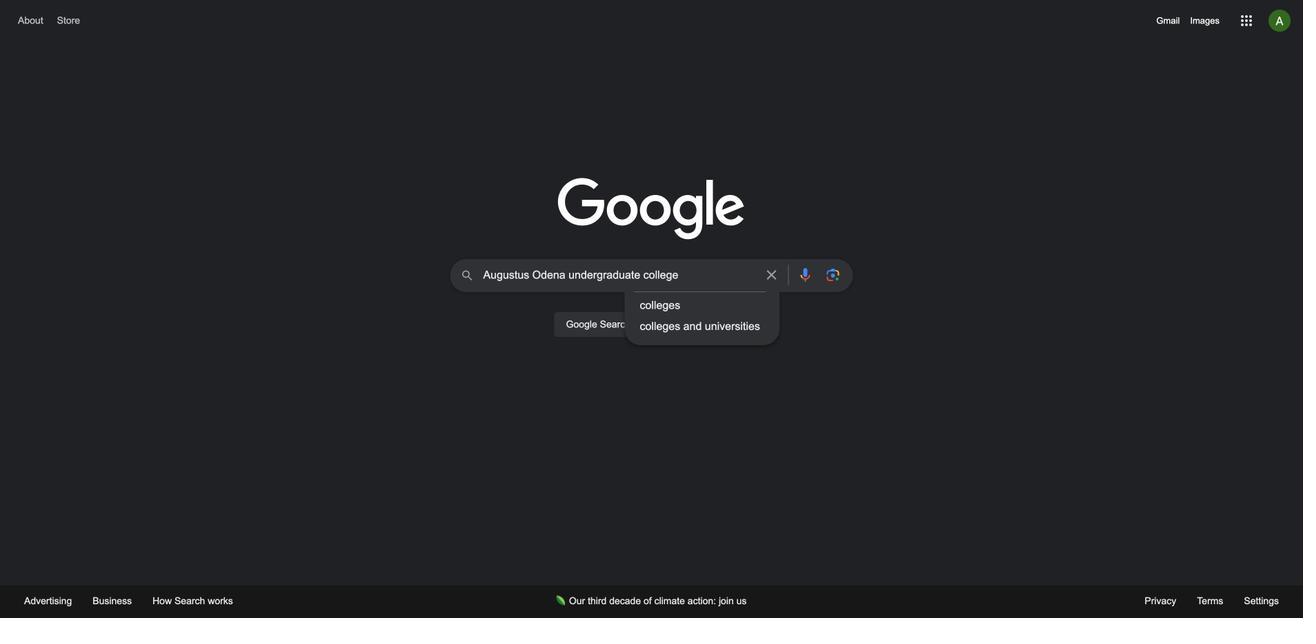 Task type: vqa. For each thing, say whether or not it's contained in the screenshot.
rightmost the Any
no



Task type: locate. For each thing, give the bounding box(es) containing it.
None search field
[[14, 255, 1289, 353]]

list box
[[625, 295, 779, 337]]

search by voice image
[[797, 267, 814, 284]]



Task type: describe. For each thing, give the bounding box(es) containing it.
google image
[[558, 178, 745, 241]]

search by image image
[[825, 267, 841, 284]]

Search text field
[[483, 268, 755, 286]]



